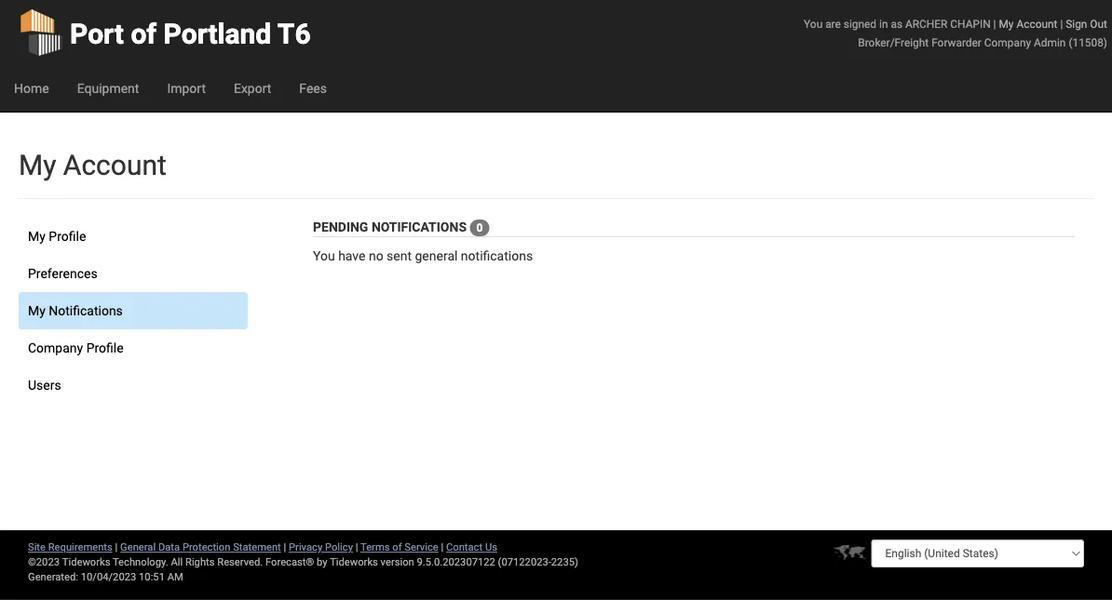 Task type: describe. For each thing, give the bounding box(es) containing it.
10/04/2023
[[81, 571, 136, 584]]

protection
[[182, 542, 230, 554]]

my notifications pending notifications company profile
[[28, 303, 201, 356]]

am
[[167, 571, 183, 584]]

t6
[[277, 17, 311, 50]]

requirements
[[48, 542, 113, 554]]

forecast®
[[265, 557, 314, 569]]

general
[[120, 542, 156, 554]]

you for you have no sent general notifications
[[313, 248, 335, 264]]

import button
[[153, 65, 220, 112]]

rights
[[185, 557, 215, 569]]

0 horizontal spatial of
[[131, 17, 157, 50]]

my account link
[[999, 17, 1058, 30]]

policy
[[325, 542, 353, 554]]

notifications for pending
[[372, 219, 467, 235]]

my for my account
[[19, 149, 56, 182]]

general
[[415, 248, 458, 264]]

equipment button
[[63, 65, 153, 112]]

you are signed in as archer chapin | my account | sign out broker/freight forwarder company admin (11508)
[[804, 17, 1107, 49]]

chapin
[[950, 17, 991, 30]]

fees button
[[285, 65, 341, 112]]

2235)
[[551, 557, 578, 569]]

portland
[[164, 17, 271, 50]]

of inside site requirements | general data protection statement | privacy policy | terms of service | contact us ©2023 tideworks technology. all rights reserved. forecast® by tideworks version 9.5.0.202307122 (07122023-2235) generated: 10/04/2023 10:51 am
[[392, 542, 402, 554]]

my profile
[[28, 229, 86, 244]]

10:51
[[139, 571, 165, 584]]

you for you are signed in as archer chapin | my account | sign out broker/freight forwarder company admin (11508)
[[804, 17, 823, 30]]

port
[[70, 17, 124, 50]]

pending notifications 0
[[313, 219, 483, 235]]

my for my profile
[[28, 229, 46, 244]]

site requirements | general data protection statement | privacy policy | terms of service | contact us ©2023 tideworks technology. all rights reserved. forecast® by tideworks version 9.5.0.202307122 (07122023-2235) generated: 10/04/2023 10:51 am
[[28, 542, 578, 584]]

all
[[171, 557, 183, 569]]

tideworks
[[330, 557, 378, 569]]

notifications
[[461, 248, 533, 264]]

1 horizontal spatial pending
[[313, 219, 368, 235]]

no
[[369, 248, 383, 264]]

statement
[[233, 542, 281, 554]]

have
[[338, 248, 366, 264]]

company inside you are signed in as archer chapin | my account | sign out broker/freight forwarder company admin (11508)
[[984, 36, 1031, 49]]

you have no sent general notifications
[[313, 248, 533, 264]]

users
[[28, 378, 61, 393]]

site
[[28, 542, 46, 554]]

sign
[[1066, 17, 1087, 30]]

service
[[405, 542, 438, 554]]

data
[[158, 542, 180, 554]]

admin
[[1034, 36, 1066, 49]]

notifications for my
[[49, 303, 123, 319]]

1 vertical spatial account
[[63, 149, 167, 182]]

by
[[317, 557, 327, 569]]

preferences
[[28, 266, 98, 281]]



Task type: locate. For each thing, give the bounding box(es) containing it.
(11508)
[[1069, 36, 1107, 49]]

signed
[[844, 17, 877, 30]]

| right chapin on the top of page
[[993, 17, 996, 30]]

account
[[1017, 17, 1058, 30], [63, 149, 167, 182]]

1 horizontal spatial you
[[804, 17, 823, 30]]

0 vertical spatial of
[[131, 17, 157, 50]]

1 horizontal spatial company
[[984, 36, 1031, 49]]

general data protection statement link
[[120, 542, 281, 554]]

version
[[381, 557, 414, 569]]

|
[[993, 17, 996, 30], [1060, 17, 1063, 30], [115, 542, 118, 554], [284, 542, 286, 554], [356, 542, 358, 554], [441, 542, 444, 554]]

export button
[[220, 65, 285, 112]]

0 horizontal spatial pending
[[126, 308, 174, 323]]

fees
[[299, 81, 327, 96]]

1 horizontal spatial notifications
[[126, 326, 201, 342]]

profile inside my notifications pending notifications company profile
[[86, 340, 124, 356]]

| up forecast®
[[284, 542, 286, 554]]

9.5.0.202307122
[[417, 557, 495, 569]]

forwarder
[[932, 36, 982, 49]]

1 vertical spatial company
[[28, 340, 83, 356]]

1 horizontal spatial of
[[392, 542, 402, 554]]

my right chapin on the top of page
[[999, 17, 1014, 30]]

my inside you are signed in as archer chapin | my account | sign out broker/freight forwarder company admin (11508)
[[999, 17, 1014, 30]]

you left have
[[313, 248, 335, 264]]

company down 'my account' link
[[984, 36, 1031, 49]]

0
[[476, 221, 483, 235]]

archer
[[905, 17, 948, 30]]

©2023 tideworks
[[28, 557, 110, 569]]

notifications
[[372, 219, 467, 235], [49, 303, 123, 319], [126, 326, 201, 342]]

| left general
[[115, 542, 118, 554]]

port of portland t6 link
[[19, 0, 311, 65]]

my for my notifications pending notifications company profile
[[28, 303, 46, 319]]

1 vertical spatial you
[[313, 248, 335, 264]]

0 vertical spatial pending
[[313, 219, 368, 235]]

contact us link
[[446, 542, 497, 554]]

in
[[879, 17, 888, 30]]

generated:
[[28, 571, 78, 584]]

my up my profile
[[19, 149, 56, 182]]

0 vertical spatial notifications
[[372, 219, 467, 235]]

my account
[[19, 149, 167, 182]]

my down preferences
[[28, 303, 46, 319]]

0 horizontal spatial account
[[63, 149, 167, 182]]

2 horizontal spatial notifications
[[372, 219, 467, 235]]

contact
[[446, 542, 483, 554]]

equipment
[[77, 81, 139, 96]]

0 vertical spatial company
[[984, 36, 1031, 49]]

you left 'are' at the right top of page
[[804, 17, 823, 30]]

1 horizontal spatial account
[[1017, 17, 1058, 30]]

privacy
[[289, 542, 322, 554]]

import
[[167, 81, 206, 96]]

us
[[485, 542, 497, 554]]

of
[[131, 17, 157, 50], [392, 542, 402, 554]]

0 vertical spatial profile
[[49, 229, 86, 244]]

you
[[804, 17, 823, 30], [313, 248, 335, 264]]

you inside you are signed in as archer chapin | my account | sign out broker/freight forwarder company admin (11508)
[[804, 17, 823, 30]]

1 vertical spatial notifications
[[49, 303, 123, 319]]

0 horizontal spatial you
[[313, 248, 335, 264]]

company
[[984, 36, 1031, 49], [28, 340, 83, 356]]

profile down preferences
[[86, 340, 124, 356]]

pending
[[313, 219, 368, 235], [126, 308, 174, 323]]

home button
[[0, 65, 63, 112]]

privacy policy link
[[289, 542, 353, 554]]

0 vertical spatial account
[[1017, 17, 1058, 30]]

my inside my notifications pending notifications company profile
[[28, 303, 46, 319]]

(07122023-
[[498, 557, 551, 569]]

| up 9.5.0.202307122
[[441, 542, 444, 554]]

1 vertical spatial pending
[[126, 308, 174, 323]]

port of portland t6
[[70, 17, 311, 50]]

2 vertical spatial notifications
[[126, 326, 201, 342]]

1 vertical spatial profile
[[86, 340, 124, 356]]

| left sign
[[1060, 17, 1063, 30]]

site requirements link
[[28, 542, 113, 554]]

of up version
[[392, 542, 402, 554]]

export
[[234, 81, 271, 96]]

out
[[1090, 17, 1107, 30]]

sent
[[387, 248, 412, 264]]

are
[[825, 17, 841, 30]]

0 horizontal spatial notifications
[[49, 303, 123, 319]]

profile
[[49, 229, 86, 244], [86, 340, 124, 356]]

company inside my notifications pending notifications company profile
[[28, 340, 83, 356]]

0 horizontal spatial company
[[28, 340, 83, 356]]

account inside you are signed in as archer chapin | my account | sign out broker/freight forwarder company admin (11508)
[[1017, 17, 1058, 30]]

home
[[14, 81, 49, 96]]

terms of service link
[[360, 542, 438, 554]]

terms
[[360, 542, 390, 554]]

profile up preferences
[[49, 229, 86, 244]]

my up preferences
[[28, 229, 46, 244]]

as
[[891, 17, 903, 30]]

of right port
[[131, 17, 157, 50]]

account down equipment dropdown button at the top left of the page
[[63, 149, 167, 182]]

company up users at the left bottom of page
[[28, 340, 83, 356]]

0 vertical spatial you
[[804, 17, 823, 30]]

reserved.
[[217, 557, 263, 569]]

technology.
[[113, 557, 168, 569]]

pending inside my notifications pending notifications company profile
[[126, 308, 174, 323]]

account up admin
[[1017, 17, 1058, 30]]

sign out link
[[1066, 17, 1107, 30]]

broker/freight
[[858, 36, 929, 49]]

my
[[999, 17, 1014, 30], [19, 149, 56, 182], [28, 229, 46, 244], [28, 303, 46, 319]]

| up 'tideworks'
[[356, 542, 358, 554]]

1 vertical spatial of
[[392, 542, 402, 554]]



Task type: vqa. For each thing, say whether or not it's contained in the screenshot.
the Port of Portland T6 Portland, Oregon
no



